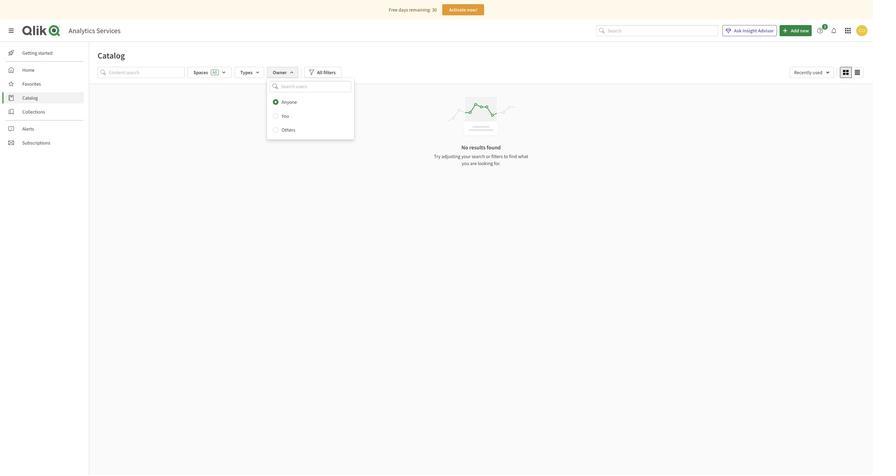 Task type: describe. For each thing, give the bounding box(es) containing it.
activate now! link
[[443, 4, 485, 15]]

Search text field
[[608, 25, 719, 36]]

try
[[434, 153, 441, 160]]

favorites
[[22, 81, 41, 87]]

getting started link
[[6, 47, 84, 59]]

remaining:
[[409, 7, 431, 13]]

subscriptions link
[[6, 137, 84, 149]]

1 horizontal spatial catalog
[[98, 50, 125, 61]]

adjusting
[[442, 153, 461, 160]]

ask insight advisor
[[735, 28, 775, 34]]

favorites link
[[6, 78, 84, 90]]

no results found try adjusting your search or filters to find what you are looking for.
[[434, 144, 529, 167]]

insight
[[743, 28, 758, 34]]

subscriptions
[[22, 140, 50, 146]]

others
[[282, 127, 296, 133]]

for.
[[494, 160, 501, 167]]

getting
[[22, 50, 37, 56]]

none field inside "filters" region
[[267, 81, 354, 92]]

analytics services element
[[69, 26, 121, 35]]

filters region
[[89, 66, 874, 140]]

or
[[486, 153, 491, 160]]

types button
[[235, 67, 264, 78]]

your
[[462, 153, 471, 160]]

now!
[[467, 7, 478, 13]]

christina overa image
[[857, 25, 868, 36]]

advisor
[[759, 28, 775, 34]]

you
[[462, 160, 470, 167]]

3
[[825, 24, 827, 29]]

collections
[[22, 109, 45, 115]]

switch view group
[[841, 67, 864, 78]]

close sidebar menu image
[[8, 28, 14, 33]]

filters inside 'dropdown button'
[[324, 69, 336, 76]]

catalog link
[[6, 92, 84, 104]]

owner
[[273, 69, 287, 76]]

activate
[[450, 7, 466, 13]]

results
[[470, 144, 486, 151]]

used
[[813, 69, 823, 76]]

collections link
[[6, 106, 84, 118]]

Search users text field
[[280, 81, 343, 92]]

all filters button
[[304, 67, 342, 78]]

activate now!
[[450, 7, 478, 13]]

recently
[[795, 69, 812, 76]]

find
[[510, 153, 518, 160]]

30
[[432, 7, 437, 13]]

Recently used field
[[790, 67, 835, 78]]



Task type: vqa. For each thing, say whether or not it's contained in the screenshot.
'are'
yes



Task type: locate. For each thing, give the bounding box(es) containing it.
Content search text field
[[109, 67, 185, 78]]

add new
[[792, 28, 810, 34]]

no
[[462, 144, 469, 151]]

1 vertical spatial catalog
[[22, 95, 38, 101]]

all for all
[[213, 70, 217, 75]]

catalog inside navigation pane element
[[22, 95, 38, 101]]

0 vertical spatial catalog
[[98, 50, 125, 61]]

search
[[472, 153, 485, 160]]

0 horizontal spatial catalog
[[22, 95, 38, 101]]

analytics
[[69, 26, 95, 35]]

alerts
[[22, 126, 34, 132]]

getting started
[[22, 50, 53, 56]]

0 horizontal spatial filters
[[324, 69, 336, 76]]

alerts link
[[6, 123, 84, 135]]

what
[[519, 153, 529, 160]]

ask insight advisor button
[[723, 25, 778, 36]]

recently used
[[795, 69, 823, 76]]

types
[[241, 69, 253, 76]]

free days remaining: 30
[[389, 7, 437, 13]]

all filters
[[317, 69, 336, 76]]

all up search users text field
[[317, 69, 323, 76]]

navigation pane element
[[0, 45, 89, 151]]

are
[[471, 160, 477, 167]]

all for all filters
[[317, 69, 323, 76]]

anyone
[[282, 99, 297, 105]]

days
[[399, 7, 408, 13]]

filters inside the no results found try adjusting your search or filters to find what you are looking for.
[[492, 153, 503, 160]]

home
[[22, 67, 35, 73]]

add new button
[[780, 25, 812, 36]]

found
[[487, 144, 501, 151]]

searchbar element
[[597, 25, 719, 36]]

ask
[[735, 28, 742, 34]]

None field
[[267, 81, 354, 92]]

1 vertical spatial filters
[[492, 153, 503, 160]]

catalog down favorites
[[22, 95, 38, 101]]

owner option group
[[267, 95, 354, 137]]

spaces
[[194, 69, 208, 76]]

filters up for.
[[492, 153, 503, 160]]

filters up search users text field
[[324, 69, 336, 76]]

owner button
[[267, 67, 299, 78]]

all right spaces
[[213, 70, 217, 75]]

all inside 'dropdown button'
[[317, 69, 323, 76]]

to
[[504, 153, 509, 160]]

1 horizontal spatial filters
[[492, 153, 503, 160]]

all
[[317, 69, 323, 76], [213, 70, 217, 75]]

0 horizontal spatial all
[[213, 70, 217, 75]]

add
[[792, 28, 800, 34]]

3 button
[[815, 24, 831, 36]]

0 vertical spatial filters
[[324, 69, 336, 76]]

analytics services
[[69, 26, 121, 35]]

catalog down services
[[98, 50, 125, 61]]

catalog
[[98, 50, 125, 61], [22, 95, 38, 101]]

filters
[[324, 69, 336, 76], [492, 153, 503, 160]]

started
[[38, 50, 53, 56]]

free
[[389, 7, 398, 13]]

services
[[96, 26, 121, 35]]

you
[[282, 113, 289, 119]]

1 horizontal spatial all
[[317, 69, 323, 76]]

looking
[[478, 160, 493, 167]]

new
[[801, 28, 810, 34]]

home link
[[6, 65, 84, 76]]



